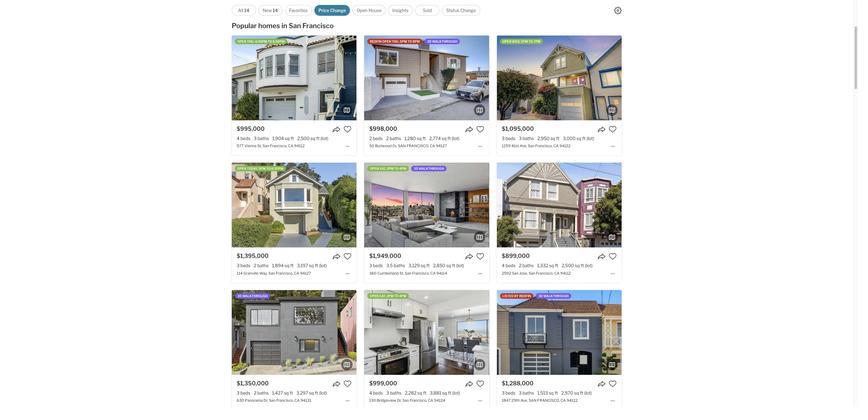 Task type: describe. For each thing, give the bounding box(es) containing it.
sq right 3,297
[[309, 390, 314, 396]]

94112 for $995,000
[[294, 144, 305, 148]]

4pm for $999,000
[[399, 294, 406, 298]]

3 baths for $995,000
[[254, 136, 269, 141]]

dr, for $998,000
[[393, 144, 397, 148]]

94127 for $998,000
[[436, 144, 447, 148]]

Favorites radio
[[285, 5, 312, 16]]

1,894 sq ft
[[272, 263, 294, 268]]

1 photo of 360 cumberland st, san francisco, ca 94114 image from the left
[[240, 163, 364, 248]]

sq right "3,000"
[[577, 136, 581, 141]]

open thu, 4:30pm to 6:30pm
[[237, 40, 285, 43]]

change for price change
[[330, 8, 346, 13]]

beds for $1,095,000
[[506, 136, 516, 141]]

6:30pm for $1,395,000
[[271, 167, 283, 171]]

2 for $1,395,000
[[254, 263, 256, 268]]

1,332 sq ft
[[537, 263, 558, 268]]

2 baths for $1,350,000
[[254, 390, 269, 396]]

open left 8pm
[[382, 40, 391, 43]]

status change
[[446, 8, 476, 13]]

41st
[[512, 144, 519, 148]]

New radio
[[258, 5, 282, 16]]

ave, for $1,288,000
[[521, 398, 528, 403]]

to left 8pm
[[408, 40, 412, 43]]

2 for $899,000
[[519, 263, 522, 268]]

2 photo of 130 bridgeview dr, san francisco, ca 94124 image from the left
[[364, 290, 489, 375]]

price
[[319, 8, 329, 13]]

sq right 1,904 sq ft
[[311, 136, 315, 141]]

3,000
[[563, 136, 576, 141]]

3 up vienna
[[254, 136, 257, 141]]

listed
[[503, 294, 514, 298]]

vienna
[[244, 144, 257, 148]]

3 baths for $1,095,000
[[519, 136, 534, 141]]

2,850
[[433, 263, 445, 268]]

Open House radio
[[353, 5, 386, 16]]

(lot) for $999,000
[[452, 390, 460, 396]]

francisco, for $1,949,000
[[412, 271, 430, 276]]

sq right 1,513
[[549, 390, 554, 396]]

ca for $1,395,000
[[294, 271, 299, 276]]

popular homes in san francisco
[[232, 22, 334, 30]]

granville
[[243, 271, 259, 276]]

ca for $998,000
[[430, 144, 435, 148]]

3,197
[[297, 263, 308, 268]]

2 beds
[[369, 136, 383, 141]]

1,427 sq ft
[[272, 390, 293, 396]]

2 photo of 360 cumberland st, san francisco, ca 94114 image from the left
[[364, 163, 489, 248]]

baths for $1,350,000
[[257, 390, 269, 396]]

1,280
[[405, 136, 416, 141]]

2,774
[[429, 136, 441, 141]]

favorite button checkbox for $998,000
[[476, 125, 484, 133]]

360
[[369, 271, 377, 276]]

50 burlwood dr, san francisco, ca 94127
[[369, 144, 447, 148]]

3 photo of 50 burlwood dr, san francisco, ca 94127 image from the left
[[489, 36, 614, 120]]

2 for $998,000
[[386, 136, 389, 141]]

2,970
[[561, 390, 573, 396]]

favorite button image for $998,000
[[476, 125, 484, 133]]

ca for $1,095,000
[[554, 144, 559, 148]]

94131
[[301, 398, 311, 403]]

all
[[238, 8, 243, 13]]

2,970 sq ft (lot)
[[561, 390, 592, 396]]

3 up 360
[[369, 263, 372, 268]]

(lot) for $998,000
[[452, 136, 460, 141]]

2,500 for $899,000
[[562, 263, 574, 268]]

sq right 3,129
[[421, 263, 426, 268]]

san for 114 granville way, san francisco, ca 94127
[[268, 271, 275, 276]]

st, for $1,949,000
[[400, 271, 404, 276]]

3.5
[[386, 263, 393, 268]]

house
[[369, 8, 382, 13]]

2,282 sq ft
[[405, 390, 427, 396]]

3 up 41st
[[519, 136, 522, 141]]

1,513 sq ft
[[537, 390, 558, 396]]

favorite button image for $1,350,000
[[344, 380, 352, 388]]

sq right 1,894
[[285, 263, 289, 268]]

open today, 5pm to 6:30pm
[[237, 167, 283, 171]]

open sat, 2pm to 4pm for $999,000
[[370, 294, 406, 298]]

4 for $999,000
[[369, 390, 372, 396]]

4:30pm
[[255, 40, 267, 43]]

ca for $995,000
[[288, 144, 293, 148]]

beds for $999,000
[[373, 390, 383, 396]]

3 beds for $1,095,000
[[502, 136, 516, 141]]

1 photo of 2592 san jose, san francisco, ca 94112 image from the left
[[372, 163, 497, 248]]

Price Change radio
[[315, 5, 350, 16]]

3d for $1,949,000
[[414, 167, 418, 171]]

2592
[[502, 271, 511, 276]]

san for $1,288,000
[[529, 398, 537, 403]]

(lot) for $995,000
[[321, 136, 328, 141]]

favorite button checkbox for $995,000
[[344, 125, 352, 133]]

francisco, for $899,000
[[536, 271, 554, 276]]

sq right 2,970
[[574, 390, 579, 396]]

$1,095,000
[[502, 126, 534, 132]]

favorites
[[289, 8, 308, 13]]

14 for new 14
[[273, 8, 278, 13]]

3 up bridgeview
[[386, 390, 389, 396]]

Insights radio
[[388, 5, 413, 16]]

francisco, for $1,095,000
[[535, 144, 553, 148]]

1,513
[[537, 390, 548, 396]]

94114
[[436, 271, 447, 276]]

listed by redfin
[[503, 294, 531, 298]]

2,500 sq ft (lot) for $899,000
[[562, 263, 593, 268]]

1,332
[[537, 263, 548, 268]]

1259
[[502, 144, 511, 148]]

sq right 2,282
[[417, 390, 422, 396]]

today,
[[247, 167, 258, 171]]

3,129 sq ft
[[409, 263, 430, 268]]

redfin open thu, 5pm to 8pm
[[370, 40, 420, 43]]

price change
[[319, 8, 346, 13]]

3 baths for $1,288,000
[[519, 390, 534, 396]]

2,282
[[405, 390, 417, 396]]

favorite button image for $1,949,000
[[476, 253, 484, 261]]

114
[[237, 271, 243, 276]]

by
[[514, 294, 519, 298]]

sq right '1,332'
[[549, 263, 554, 268]]

94112 for $899,000
[[560, 271, 571, 276]]

in
[[282, 22, 287, 30]]

change for status change
[[460, 8, 476, 13]]

1 horizontal spatial redfin
[[519, 294, 531, 298]]

Status Change radio
[[442, 5, 480, 16]]

3 photo of 114 granville way, san francisco, ca 94127 image from the left
[[357, 163, 481, 248]]

option group containing all
[[232, 5, 480, 16]]

sq right the 2,850
[[446, 263, 451, 268]]

open
[[357, 8, 368, 13]]

1 photo of 630 panorama dr, san francisco, ca 94131 image from the left
[[107, 290, 232, 375]]

2592 san jose, san francisco, ca 94112
[[502, 271, 571, 276]]

sq right 2,950
[[551, 136, 555, 141]]

$1,395,000
[[237, 253, 269, 259]]

new 14
[[263, 8, 278, 13]]

1 photo of 1847 29th ave, san francisco, ca 94122 image from the left
[[372, 290, 497, 375]]

san for 577 vienna st, san francisco, ca 94112
[[263, 144, 269, 148]]

favorite button image for $1,395,000
[[344, 253, 352, 261]]

3,881 sq ft (lot)
[[430, 390, 460, 396]]

2 photo of 1259 41st ave, san francisco, ca 94122 image from the left
[[497, 36, 622, 120]]

favorite button checkbox for $1,095,000
[[609, 125, 617, 133]]

walkthrough for $1,949,000
[[419, 167, 444, 171]]

Sold radio
[[415, 5, 440, 16]]

$995,000
[[237, 126, 265, 132]]

walkthrough down granville
[[242, 294, 268, 298]]

50
[[369, 144, 374, 148]]

to for $1,095,000
[[529, 40, 533, 43]]

3 photo of 1259 41st ave, san francisco, ca 94122 image from the left
[[622, 36, 746, 120]]

1 photo of 1259 41st ave, san francisco, ca 94122 image from the left
[[372, 36, 497, 120]]

577
[[237, 144, 244, 148]]

sq right 1,904
[[285, 136, 290, 141]]

1,894
[[272, 263, 284, 268]]

francisco
[[303, 22, 334, 30]]

3,000 sq ft (lot)
[[563, 136, 594, 141]]

94124
[[434, 398, 445, 403]]

94122 for $1,095,000
[[560, 144, 571, 148]]

3 up the 29th
[[519, 390, 522, 396]]

francisco, for $999,000
[[410, 398, 427, 403]]

3d for $998,000
[[427, 40, 432, 43]]

3 photo of 1847 29th ave, san francisco, ca 94122 image from the left
[[622, 290, 746, 375]]

3d walkthrough for $1,949,000
[[414, 167, 444, 171]]

bridgeview
[[377, 398, 396, 403]]

baths for $1,288,000
[[523, 390, 534, 396]]

to for $999,000
[[394, 294, 399, 298]]

$899,000
[[502, 253, 530, 259]]

ca for $999,000
[[428, 398, 433, 403]]

3d down 114
[[237, 294, 242, 298]]

2 up the "50"
[[369, 136, 372, 141]]

2,950
[[537, 136, 550, 141]]

sat, for $1,949,000
[[380, 167, 386, 171]]

beds for $899,000
[[506, 263, 516, 268]]

2 photo of 114 granville way, san francisco, ca 94127 image from the left
[[232, 163, 357, 248]]

way,
[[259, 271, 268, 276]]

1 photo of 130 bridgeview dr, san francisco, ca 94124 image from the left
[[240, 290, 364, 375]]

sq right 2,774
[[442, 136, 447, 141]]

1847 29th ave, san francisco, ca 94122
[[502, 398, 578, 403]]

1 photo of 577 vienna st, san francisco, ca 94112 image from the left
[[107, 36, 232, 120]]

360 cumberland st, san francisco, ca 94114
[[369, 271, 447, 276]]

$998,000
[[369, 126, 397, 132]]

630
[[237, 398, 244, 403]]

beds for $995,000
[[241, 136, 250, 141]]

3,881
[[430, 390, 441, 396]]

$999,000
[[369, 380, 397, 387]]

2,500 sq ft (lot) for $995,000
[[297, 136, 328, 141]]



Task type: locate. For each thing, give the bounding box(es) containing it.
beds up granville
[[240, 263, 250, 268]]

photo of 577 vienna st, san francisco, ca 94112 image
[[107, 36, 232, 120], [232, 36, 357, 120], [357, 36, 481, 120]]

open for $1,395,000
[[237, 167, 246, 171]]

1 open sat, 2pm to 4pm from the top
[[370, 167, 406, 171]]

2 baths up jose,
[[519, 263, 534, 268]]

0 vertical spatial ave,
[[520, 144, 527, 148]]

sq
[[285, 136, 290, 141], [311, 136, 315, 141], [417, 136, 422, 141], [442, 136, 447, 141], [551, 136, 555, 141], [577, 136, 581, 141], [285, 263, 289, 268], [309, 263, 314, 268], [421, 263, 426, 268], [446, 263, 451, 268], [549, 263, 554, 268], [575, 263, 580, 268], [284, 390, 289, 396], [309, 390, 314, 396], [417, 390, 422, 396], [442, 390, 447, 396], [549, 390, 554, 396], [574, 390, 579, 396]]

1 horizontal spatial 2,500
[[562, 263, 574, 268]]

beds up 130 at the bottom of the page
[[373, 390, 383, 396]]

beds up 630 at left bottom
[[240, 390, 250, 396]]

14
[[244, 8, 249, 13], [273, 8, 278, 13]]

2 photo of 630 panorama dr, san francisco, ca 94131 image from the left
[[232, 290, 357, 375]]

1 14 from the left
[[244, 8, 249, 13]]

change
[[330, 8, 346, 13], [460, 8, 476, 13]]

1 vertical spatial san
[[529, 398, 537, 403]]

0 vertical spatial sat,
[[380, 167, 386, 171]]

new
[[263, 8, 272, 13]]

1 horizontal spatial thu,
[[392, 40, 399, 43]]

walkthrough for $998,000
[[432, 40, 458, 43]]

0 horizontal spatial 2,500 sq ft (lot)
[[297, 136, 328, 141]]

francisco, down 1,280 sq ft
[[407, 144, 429, 148]]

3 up 630 at left bottom
[[237, 390, 240, 396]]

1 horizontal spatial 5pm
[[400, 40, 407, 43]]

(lot) for $899,000
[[585, 263, 593, 268]]

0 vertical spatial 94112
[[294, 144, 305, 148]]

14 right new
[[273, 8, 278, 13]]

4 for $899,000
[[502, 263, 505, 268]]

san for 1259 41st ave, san francisco, ca 94122
[[528, 144, 535, 148]]

6:30pm down popular homes in san francisco
[[273, 40, 285, 43]]

3 beds for $1,949,000
[[369, 263, 383, 268]]

3 photo of 360 cumberland st, san francisco, ca 94114 image from the left
[[489, 163, 614, 248]]

to for $1,949,000
[[394, 167, 399, 171]]

favorite button checkbox
[[344, 125, 352, 133], [609, 125, 617, 133], [476, 253, 484, 261], [609, 253, 617, 261], [344, 380, 352, 388], [476, 380, 484, 388], [609, 380, 617, 388]]

3 beds for $1,395,000
[[237, 263, 250, 268]]

4 up 130 at the bottom of the page
[[369, 390, 372, 396]]

3d walkthrough down 2592 san jose, san francisco, ca 94112
[[539, 294, 569, 298]]

94127 down the 3,197
[[300, 271, 311, 276]]

dr, for $999,000
[[397, 398, 402, 403]]

1 vertical spatial 4 beds
[[502, 263, 516, 268]]

to left 7pm
[[529, 40, 533, 43]]

san right in
[[289, 22, 301, 30]]

thu,
[[247, 40, 254, 43], [392, 40, 399, 43]]

open sat, 2pm to 4pm for $1,949,000
[[370, 167, 406, 171]]

san left jose,
[[512, 271, 519, 276]]

4pm down '50 burlwood dr, san francisco, ca 94127' at top
[[399, 167, 406, 171]]

favorite button image for $995,000
[[344, 125, 352, 133]]

0 vertical spatial 6:30pm
[[273, 40, 285, 43]]

beds for $1,350,000
[[240, 390, 250, 396]]

3 up 114
[[237, 263, 240, 268]]

sq right 1,427
[[284, 390, 289, 396]]

walkthrough down 2,774
[[419, 167, 444, 171]]

94127 for $1,395,000
[[300, 271, 311, 276]]

3 baths for $999,000
[[386, 390, 402, 396]]

2 baths for $899,000
[[519, 263, 534, 268]]

1 horizontal spatial st,
[[400, 271, 404, 276]]

0 horizontal spatial 5pm
[[259, 167, 266, 171]]

ca down the 3,197
[[294, 271, 299, 276]]

0 horizontal spatial san
[[398, 144, 406, 148]]

2 baths
[[386, 136, 401, 141], [254, 263, 269, 268], [519, 263, 534, 268], [254, 390, 269, 396]]

thu, left 8pm
[[392, 40, 399, 43]]

630 panorama dr, san francisco, ca 94131
[[237, 398, 311, 403]]

favorite button checkbox
[[476, 125, 484, 133], [344, 253, 352, 261]]

san right 41st
[[528, 144, 535, 148]]

0 vertical spatial redfin
[[370, 40, 382, 43]]

All radio
[[232, 5, 256, 16]]

homes
[[258, 22, 280, 30]]

94127 down 2,774 sq ft (lot)
[[436, 144, 447, 148]]

sq right 1,280
[[417, 136, 422, 141]]

sold
[[423, 8, 432, 13]]

open sat, 2pm to 4pm
[[370, 167, 406, 171], [370, 294, 406, 298]]

baths for $995,000
[[258, 136, 269, 141]]

6:30pm down the 577 vienna st, san francisco, ca 94112
[[271, 167, 283, 171]]

1 vertical spatial 2pm
[[387, 294, 394, 298]]

0 vertical spatial st,
[[257, 144, 262, 148]]

change inside "option"
[[330, 8, 346, 13]]

1 vertical spatial 4
[[502, 263, 505, 268]]

3 beds
[[502, 136, 516, 141], [237, 263, 250, 268], [369, 263, 383, 268], [237, 390, 250, 396], [502, 390, 516, 396]]

0 horizontal spatial 2,500
[[297, 136, 310, 141]]

1,427
[[272, 390, 283, 396]]

0 horizontal spatial 94112
[[294, 144, 305, 148]]

0 horizontal spatial redfin
[[370, 40, 382, 43]]

francisco, down the 1,427 sq ft
[[276, 398, 294, 403]]

3 beds up 1847 at bottom
[[502, 390, 516, 396]]

all 14
[[238, 8, 249, 13]]

open wed, 5pm to 7pm
[[503, 40, 541, 43]]

open for $1,095,000
[[503, 40, 511, 43]]

0 horizontal spatial 14
[[244, 8, 249, 13]]

0 vertical spatial 4
[[237, 136, 240, 141]]

photo of 50 burlwood dr, san francisco, ca 94127 image
[[240, 36, 364, 120], [364, 36, 489, 120], [489, 36, 614, 120]]

3,197 sq ft (lot)
[[297, 263, 327, 268]]

status
[[446, 8, 460, 13]]

san for 2592 san jose, san francisco, ca 94112
[[529, 271, 535, 276]]

4 beds for $995,000
[[237, 136, 250, 141]]

3d walkthrough
[[427, 40, 458, 43], [414, 167, 444, 171], [237, 294, 268, 298], [539, 294, 569, 298]]

photo of 2592 san jose, san francisco, ca 94112 image
[[372, 163, 497, 248], [497, 163, 622, 248], [622, 163, 746, 248]]

4 beds up 130 at the bottom of the page
[[369, 390, 383, 396]]

29th
[[512, 398, 520, 403]]

baths up the 577 vienna st, san francisco, ca 94112
[[258, 136, 269, 141]]

3d walkthrough for $1,288,000
[[539, 294, 569, 298]]

sat, down cumberland
[[380, 294, 386, 298]]

3,297
[[297, 390, 308, 396]]

1 horizontal spatial 4
[[369, 390, 372, 396]]

2 open sat, 2pm to 4pm from the top
[[370, 294, 406, 298]]

1 change from the left
[[330, 8, 346, 13]]

5pm for $1,095,000
[[521, 40, 528, 43]]

3d walkthrough right 8pm
[[427, 40, 458, 43]]

jose,
[[519, 271, 528, 276]]

4 beds for $899,000
[[502, 263, 516, 268]]

114 granville way, san francisco, ca 94127
[[237, 271, 311, 276]]

(lot) for $1,395,000
[[319, 263, 327, 268]]

7pm
[[534, 40, 541, 43]]

to
[[268, 40, 272, 43], [408, 40, 412, 43], [529, 40, 533, 43], [266, 167, 271, 171], [394, 167, 399, 171], [394, 294, 399, 298]]

favorite button checkbox for $1,288,000
[[609, 380, 617, 388]]

$1,350,000
[[237, 380, 269, 387]]

beds for $1,395,000
[[240, 263, 250, 268]]

0 vertical spatial 2,500 sq ft (lot)
[[297, 136, 328, 141]]

1 vertical spatial 94122
[[567, 398, 578, 403]]

beds for $1,288,000
[[506, 390, 516, 396]]

open for $999,000
[[370, 294, 379, 298]]

open down the "50"
[[370, 167, 379, 171]]

francisco, for $995,000
[[270, 144, 287, 148]]

ave, right the 29th
[[521, 398, 528, 403]]

0 horizontal spatial 4 beds
[[237, 136, 250, 141]]

baths up 1259 41st ave, san francisco, ca 94122
[[523, 136, 534, 141]]

open for $995,000
[[237, 40, 246, 43]]

0 vertical spatial francisco,
[[407, 144, 429, 148]]

francisco, down 1,513 sq ft
[[538, 398, 560, 403]]

3 baths down $1,288,000
[[519, 390, 534, 396]]

6:30pm for $995,000
[[273, 40, 285, 43]]

popular
[[232, 22, 257, 30]]

1259 41st ave, san francisco, ca 94122
[[502, 144, 571, 148]]

1 vertical spatial st,
[[400, 271, 404, 276]]

3 up 1259
[[502, 136, 505, 141]]

2,850 sq ft (lot)
[[433, 263, 464, 268]]

walkthrough for $1,288,000
[[544, 294, 569, 298]]

94122 for $1,288,000
[[567, 398, 578, 403]]

0 vertical spatial favorite button checkbox
[[476, 125, 484, 133]]

3d walkthrough down granville
[[237, 294, 268, 298]]

favorite button checkbox for $1,395,000
[[344, 253, 352, 261]]

baths for $998,000
[[390, 136, 401, 141]]

baths right 3.5
[[394, 263, 405, 268]]

st, for $995,000
[[257, 144, 262, 148]]

san for popular homes in san francisco
[[289, 22, 301, 30]]

open down popular
[[237, 40, 246, 43]]

2 2pm from the top
[[387, 294, 394, 298]]

3 photo of 130 bridgeview dr, san francisco, ca 94124 image from the left
[[489, 290, 614, 375]]

insights
[[393, 8, 409, 13]]

redfin
[[370, 40, 382, 43], [519, 294, 531, 298]]

1 horizontal spatial 94127
[[436, 144, 447, 148]]

3 beds up 630 at left bottom
[[237, 390, 250, 396]]

14 inside all option
[[244, 8, 249, 13]]

2 thu, from the left
[[392, 40, 399, 43]]

open down 360
[[370, 294, 379, 298]]

photo of 630 panorama dr, san francisco, ca 94131 image
[[107, 290, 232, 375], [232, 290, 357, 375], [357, 290, 481, 375]]

1 vertical spatial ave,
[[521, 398, 528, 403]]

to down '50 burlwood dr, san francisco, ca 94127' at top
[[394, 167, 399, 171]]

baths for $899,000
[[523, 263, 534, 268]]

baths for $1,395,000
[[257, 263, 269, 268]]

0 vertical spatial 94127
[[436, 144, 447, 148]]

3d for $1,288,000
[[539, 294, 543, 298]]

3d walkthrough for $998,000
[[427, 40, 458, 43]]

3
[[254, 136, 257, 141], [502, 136, 505, 141], [519, 136, 522, 141], [237, 263, 240, 268], [369, 263, 372, 268], [237, 390, 240, 396], [386, 390, 389, 396], [502, 390, 505, 396], [519, 390, 522, 396]]

(lot) for $1,288,000
[[584, 390, 592, 396]]

(lot) for $1,949,000
[[456, 263, 464, 268]]

94122 down the 2,970 sq ft (lot)
[[567, 398, 578, 403]]

3 baths up 1259 41st ave, san francisco, ca 94122
[[519, 136, 534, 141]]

0 horizontal spatial thu,
[[247, 40, 254, 43]]

favorite button image for $1,288,000
[[609, 380, 617, 388]]

0 horizontal spatial change
[[330, 8, 346, 13]]

francisco, down 2,950
[[535, 144, 553, 148]]

sq right the 3,197
[[309, 263, 314, 268]]

1 vertical spatial sat,
[[380, 294, 386, 298]]

2pm for $999,000
[[387, 294, 394, 298]]

3 beds up 360
[[369, 263, 383, 268]]

2 horizontal spatial 4 beds
[[502, 263, 516, 268]]

change right price at the left top
[[330, 8, 346, 13]]

$1,949,000
[[369, 253, 401, 259]]

open sat, 2pm to 4pm down burlwood
[[370, 167, 406, 171]]

3 beds up 1259
[[502, 136, 516, 141]]

walkthrough down 2592 san jose, san francisco, ca 94112
[[544, 294, 569, 298]]

ave, right 41st
[[520, 144, 527, 148]]

1 vertical spatial redfin
[[519, 294, 531, 298]]

san for 360 cumberland st, san francisco, ca 94114
[[405, 271, 411, 276]]

ca left 94131
[[295, 398, 300, 403]]

burlwood
[[375, 144, 392, 148]]

0 vertical spatial open sat, 2pm to 4pm
[[370, 167, 406, 171]]

0 vertical spatial 2pm
[[387, 167, 394, 171]]

francisco, for $1,288,000
[[538, 398, 560, 403]]

ca down 1,904 sq ft
[[288, 144, 293, 148]]

san right jose,
[[529, 271, 535, 276]]

1 sat, from the top
[[380, 167, 386, 171]]

favorite button image
[[344, 125, 352, 133], [609, 125, 617, 133], [476, 253, 484, 261], [476, 380, 484, 388], [609, 380, 617, 388]]

1 vertical spatial 2,500
[[562, 263, 574, 268]]

st, right vienna
[[257, 144, 262, 148]]

photo of 1847 29th ave, san francisco, ca 94122 image
[[372, 290, 497, 375], [497, 290, 622, 375], [622, 290, 746, 375]]

1 horizontal spatial francisco,
[[538, 398, 560, 403]]

2 horizontal spatial 4
[[502, 263, 505, 268]]

1847
[[502, 398, 511, 403]]

130
[[369, 398, 376, 403]]

3 photo of 2592 san jose, san francisco, ca 94112 image from the left
[[622, 163, 746, 248]]

2 vertical spatial 4
[[369, 390, 372, 396]]

0 horizontal spatial st,
[[257, 144, 262, 148]]

beds up 2592
[[506, 263, 516, 268]]

14 inside 'new' option
[[273, 8, 278, 13]]

francisco, for $1,395,000
[[276, 271, 293, 276]]

panorama
[[245, 398, 263, 403]]

1 vertical spatial 4pm
[[399, 294, 406, 298]]

0 horizontal spatial 94127
[[300, 271, 311, 276]]

5pm
[[400, 40, 407, 43], [521, 40, 528, 43], [259, 167, 266, 171]]

577 vienna st, san francisco, ca 94112
[[237, 144, 305, 148]]

1,280 sq ft
[[405, 136, 426, 141]]

2 baths up burlwood
[[386, 136, 401, 141]]

open
[[237, 40, 246, 43], [382, 40, 391, 43], [503, 40, 511, 43], [237, 167, 246, 171], [370, 167, 379, 171], [370, 294, 379, 298]]

0 horizontal spatial favorite button checkbox
[[344, 253, 352, 261]]

3 baths up the 577 vienna st, san francisco, ca 94112
[[254, 136, 269, 141]]

2 up panorama
[[254, 390, 256, 396]]

1 vertical spatial 94127
[[300, 271, 311, 276]]

baths for $1,949,000
[[394, 263, 405, 268]]

94112
[[294, 144, 305, 148], [560, 271, 571, 276]]

3d down '50 burlwood dr, san francisco, ca 94127' at top
[[414, 167, 418, 171]]

2 baths up panorama
[[254, 390, 269, 396]]

favorite button image
[[476, 125, 484, 133], [344, 253, 352, 261], [609, 253, 617, 261], [344, 380, 352, 388]]

photo of 1259 41st ave, san francisco, ca 94122 image
[[372, 36, 497, 120], [497, 36, 622, 120], [622, 36, 746, 120]]

san for 630 panorama dr, san francisco, ca 94131
[[269, 398, 276, 403]]

2 change from the left
[[460, 8, 476, 13]]

to for $995,000
[[268, 40, 272, 43]]

2 horizontal spatial 5pm
[[521, 40, 528, 43]]

dr, for $1,350,000
[[264, 398, 268, 403]]

sat, for $999,000
[[380, 294, 386, 298]]

1 vertical spatial 94112
[[560, 271, 571, 276]]

to down cumberland
[[394, 294, 399, 298]]

2 4pm from the top
[[399, 294, 406, 298]]

4pm
[[399, 167, 406, 171], [399, 294, 406, 298]]

favorite button checkbox for $1,949,000
[[476, 253, 484, 261]]

dr, right bridgeview
[[397, 398, 402, 403]]

1 horizontal spatial san
[[529, 398, 537, 403]]

2 baths for $998,000
[[386, 136, 401, 141]]

1 vertical spatial favorite button checkbox
[[344, 253, 352, 261]]

1 4pm from the top
[[399, 167, 406, 171]]

cumberland
[[378, 271, 399, 276]]

change inside option
[[460, 8, 476, 13]]

0 vertical spatial 4 beds
[[237, 136, 250, 141]]

photo of 114 granville way, san francisco, ca 94127 image
[[107, 163, 232, 248], [232, 163, 357, 248], [357, 163, 481, 248]]

2pm
[[387, 167, 394, 171], [387, 294, 394, 298]]

1 horizontal spatial 2,500 sq ft (lot)
[[562, 263, 593, 268]]

photo of 360 cumberland st, san francisco, ca 94114 image
[[240, 163, 364, 248], [364, 163, 489, 248], [489, 163, 614, 248]]

baths for $1,095,000
[[523, 136, 534, 141]]

favorite button image for $899,000
[[609, 253, 617, 261]]

0 vertical spatial 4pm
[[399, 167, 406, 171]]

1 photo of 114 granville way, san francisco, ca 94127 image from the left
[[107, 163, 232, 248]]

open house
[[357, 8, 382, 13]]

1 2pm from the top
[[387, 167, 394, 171]]

2pm for $1,949,000
[[387, 167, 394, 171]]

baths for $999,000
[[390, 390, 402, 396]]

1,904 sq ft
[[272, 136, 294, 141]]

2 sat, from the top
[[380, 294, 386, 298]]

5pm right today,
[[259, 167, 266, 171]]

2 photo of 50 burlwood dr, san francisco, ca 94127 image from the left
[[364, 36, 489, 120]]

0 vertical spatial 94122
[[560, 144, 571, 148]]

3 photo of 577 vienna st, san francisco, ca 94112 image from the left
[[357, 36, 481, 120]]

1 horizontal spatial change
[[460, 8, 476, 13]]

sq up 94124
[[442, 390, 447, 396]]

san right the 29th
[[529, 398, 537, 403]]

2 photo of 1847 29th ave, san francisco, ca 94122 image from the left
[[497, 290, 622, 375]]

san for 130 bridgeview dr, san francisco, ca 94124
[[403, 398, 409, 403]]

2
[[369, 136, 372, 141], [386, 136, 389, 141], [254, 263, 256, 268], [519, 263, 522, 268], [254, 390, 256, 396]]

wed,
[[512, 40, 520, 43]]

1 vertical spatial 2,500 sq ft (lot)
[[562, 263, 593, 268]]

3,129
[[409, 263, 420, 268]]

beds for $998,000
[[373, 136, 383, 141]]

3 up 1847 at bottom
[[502, 390, 505, 396]]

2,500 right 1,904 sq ft
[[297, 136, 310, 141]]

francisco,
[[407, 144, 429, 148], [538, 398, 560, 403]]

1 horizontal spatial favorite button checkbox
[[476, 125, 484, 133]]

2,950 sq ft
[[537, 136, 560, 141]]

beds up burlwood
[[373, 136, 383, 141]]

photo of 130 bridgeview dr, san francisco, ca 94124 image
[[240, 290, 364, 375], [364, 290, 489, 375], [489, 290, 614, 375]]

3d walkthrough down '50 burlwood dr, san francisco, ca 94127' at top
[[414, 167, 444, 171]]

0 vertical spatial san
[[398, 144, 406, 148]]

3,297 sq ft (lot)
[[297, 390, 327, 396]]

2 14 from the left
[[273, 8, 278, 13]]

ca for $899,000
[[554, 271, 560, 276]]

san down 2,282
[[403, 398, 409, 403]]

1 vertical spatial open sat, 2pm to 4pm
[[370, 294, 406, 298]]

2 vertical spatial 4 beds
[[369, 390, 383, 396]]

4pm for $1,949,000
[[399, 167, 406, 171]]

130 bridgeview dr, san francisco, ca 94124
[[369, 398, 445, 403]]

option group
[[232, 5, 480, 16]]

1 horizontal spatial 14
[[273, 8, 278, 13]]

94127
[[436, 144, 447, 148], [300, 271, 311, 276]]

1 photo of 50 burlwood dr, san francisco, ca 94127 image from the left
[[240, 36, 364, 120]]

beds up 360
[[373, 263, 383, 268]]

4 beds up 577
[[237, 136, 250, 141]]

1 vertical spatial francisco,
[[538, 398, 560, 403]]

beds up 1259
[[506, 136, 516, 141]]

(lot) for $1,350,000
[[319, 390, 327, 396]]

francisco, down 2,282 sq ft
[[410, 398, 427, 403]]

baths
[[258, 136, 269, 141], [390, 136, 401, 141], [523, 136, 534, 141], [257, 263, 269, 268], [394, 263, 405, 268], [523, 263, 534, 268], [257, 390, 269, 396], [390, 390, 402, 396], [523, 390, 534, 396]]

3d right 8pm
[[427, 40, 432, 43]]

2 photo of 577 vienna st, san francisco, ca 94112 image from the left
[[232, 36, 357, 120]]

beds
[[241, 136, 250, 141], [373, 136, 383, 141], [506, 136, 516, 141], [240, 263, 250, 268], [373, 263, 383, 268], [506, 263, 516, 268], [240, 390, 250, 396], [373, 390, 383, 396], [506, 390, 516, 396]]

1 horizontal spatial 94112
[[560, 271, 571, 276]]

francisco,
[[270, 144, 287, 148], [535, 144, 553, 148], [276, 271, 293, 276], [412, 271, 430, 276], [536, 271, 554, 276], [276, 398, 294, 403], [410, 398, 427, 403]]

1,904
[[272, 136, 284, 141]]

3 photo of 630 panorama dr, san francisco, ca 94131 image from the left
[[357, 290, 481, 375]]

0 horizontal spatial 4
[[237, 136, 240, 141]]

2,774 sq ft (lot)
[[429, 136, 460, 141]]

dr, right panorama
[[264, 398, 268, 403]]

2,500 sq ft (lot) right 1,332 sq ft
[[562, 263, 593, 268]]

2 photo of 2592 san jose, san francisco, ca 94112 image from the left
[[497, 163, 622, 248]]

5pm right wed,
[[521, 40, 528, 43]]

baths up panorama
[[257, 390, 269, 396]]

san
[[289, 22, 301, 30], [263, 144, 269, 148], [528, 144, 535, 148], [268, 271, 275, 276], [405, 271, 411, 276], [512, 271, 519, 276], [529, 271, 535, 276], [269, 398, 276, 403], [403, 398, 409, 403]]

ca for $1,288,000
[[561, 398, 566, 403]]

beds up 1847 at bottom
[[506, 390, 516, 396]]

1 thu, from the left
[[247, 40, 254, 43]]

2,500 for $995,000
[[297, 136, 310, 141]]

14 for all 14
[[244, 8, 249, 13]]

0 vertical spatial 2,500
[[297, 136, 310, 141]]

baths up the 1847 29th ave, san francisco, ca 94122
[[523, 390, 534, 396]]

(lot)
[[321, 136, 328, 141], [452, 136, 460, 141], [587, 136, 594, 141], [319, 263, 327, 268], [456, 263, 464, 268], [585, 263, 593, 268], [319, 390, 327, 396], [452, 390, 460, 396], [584, 390, 592, 396]]

san right 'way,'
[[268, 271, 275, 276]]

favorite button image for $999,000
[[476, 380, 484, 388]]

0 horizontal spatial francisco,
[[407, 144, 429, 148]]

favorite button image for $1,095,000
[[609, 125, 617, 133]]

5pm left 8pm
[[400, 40, 407, 43]]

sq right 1,332 sq ft
[[575, 263, 580, 268]]

2,500 sq ft (lot) right 1,904 sq ft
[[297, 136, 328, 141]]

ca left 94114
[[430, 271, 436, 276]]

8pm
[[413, 40, 420, 43]]

3 beds for $1,288,000
[[502, 390, 516, 396]]

beds for $1,949,000
[[373, 263, 383, 268]]

1 horizontal spatial 4 beds
[[369, 390, 383, 396]]

1 vertical spatial 6:30pm
[[271, 167, 283, 171]]

san down 1,427
[[269, 398, 276, 403]]



Task type: vqa. For each thing, say whether or not it's contained in the screenshot.
the rightmost or
no



